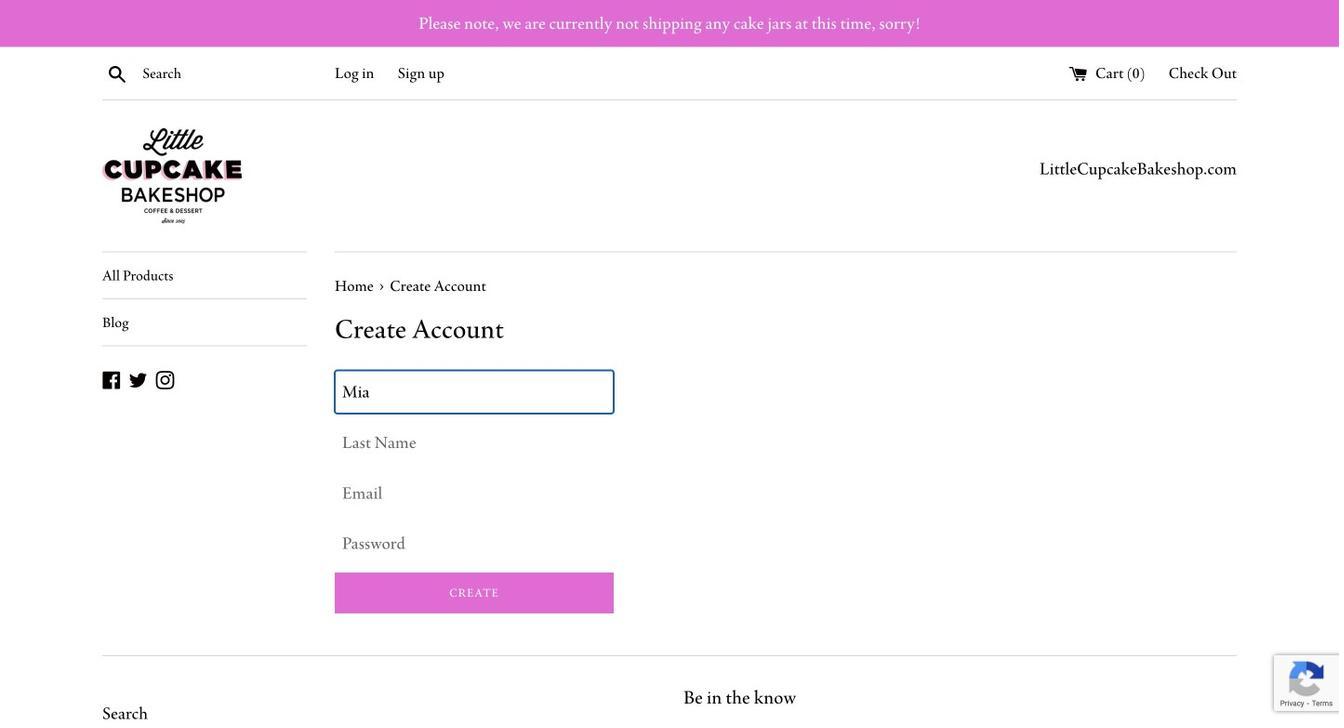 Task type: vqa. For each thing, say whether or not it's contained in the screenshot.
cart icon
yes



Task type: locate. For each thing, give the bounding box(es) containing it.
None search field
[[102, 54, 334, 93]]

banner
[[102, 101, 1237, 252]]

menu
[[102, 252, 307, 397]]

Last Name text field
[[335, 421, 614, 464]]

search image
[[108, 65, 126, 84]]

little cupcake bakeshop on twitter image
[[129, 371, 148, 390]]

Search search field
[[135, 54, 334, 93]]

Password password field
[[335, 522, 614, 566]]

main content
[[307, 252, 1237, 628]]

None submit
[[335, 573, 614, 614]]

cart image
[[1069, 65, 1088, 83]]



Task type: describe. For each thing, give the bounding box(es) containing it.
little cupcake bakeshop on facebook image
[[102, 371, 121, 390]]

First Name text field
[[335, 371, 614, 414]]

little cupcake bakeshop image
[[102, 129, 242, 224]]

Email email field
[[335, 472, 614, 515]]

little cupcake bakeshop on instagram image
[[156, 371, 174, 390]]



